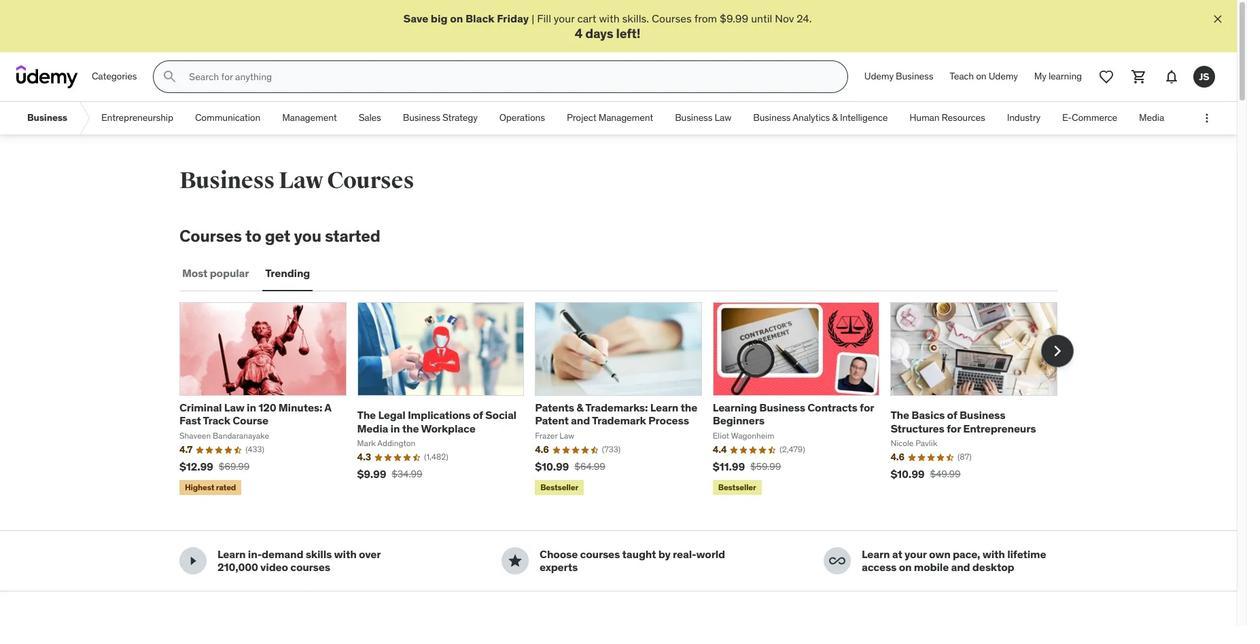 Task type: describe. For each thing, give the bounding box(es) containing it.
to
[[245, 226, 261, 247]]

own
[[929, 548, 951, 562]]

udemy business link
[[856, 61, 942, 93]]

teach
[[950, 70, 974, 83]]

industry
[[1007, 112, 1041, 124]]

arrow pointing to subcategory menu links image
[[78, 102, 90, 135]]

learn in-demand skills with over 210,000 video courses
[[218, 548, 381, 575]]

learning
[[713, 401, 757, 415]]

the inside 'the legal implications of social media in the workplace'
[[402, 422, 419, 435]]

120
[[258, 401, 276, 415]]

courses inside choose courses taught by real-world experts
[[580, 548, 620, 562]]

e-commerce link
[[1052, 102, 1128, 135]]

|
[[532, 12, 535, 25]]

get
[[265, 226, 290, 247]]

at
[[892, 548, 903, 562]]

1 horizontal spatial courses
[[327, 167, 414, 195]]

beginners
[[713, 414, 765, 428]]

intelligence
[[840, 112, 888, 124]]

the basics of business structures for entrepreneurs link
[[891, 409, 1036, 435]]

the legal implications of social media in the workplace link
[[357, 409, 517, 435]]

implications
[[408, 409, 471, 422]]

desktop
[[973, 561, 1015, 575]]

teach on udemy
[[950, 70, 1018, 83]]

access
[[862, 561, 897, 575]]

with inside save big on black friday | fill your cart with skills. courses from $9.99 until nov 24. 4 days left!
[[599, 12, 620, 25]]

communication
[[195, 112, 260, 124]]

from
[[695, 12, 717, 25]]

world
[[696, 548, 725, 562]]

experts
[[540, 561, 578, 575]]

industry link
[[996, 102, 1052, 135]]

minutes:
[[279, 401, 322, 415]]

and inside patents & trademarks: learn the patent and trademark process
[[571, 414, 590, 428]]

human resources link
[[899, 102, 996, 135]]

courses to get you started
[[179, 226, 381, 247]]

business inside the basics of business structures for entrepreneurs
[[960, 409, 1006, 422]]

business strategy
[[403, 112, 478, 124]]

learning
[[1049, 70, 1082, 83]]

categories button
[[84, 61, 145, 93]]

0 horizontal spatial courses
[[179, 226, 242, 247]]

operations
[[499, 112, 545, 124]]

skills
[[306, 548, 332, 562]]

in inside criminal law in 120 minutes: a fast track course
[[247, 401, 256, 415]]

most popular button
[[179, 258, 252, 290]]

categories
[[92, 70, 137, 83]]

and inside learn at your own pace, with lifetime access on mobile and desktop
[[951, 561, 970, 575]]

patent
[[535, 414, 569, 428]]

notifications image
[[1164, 69, 1180, 85]]

business strategy link
[[392, 102, 489, 135]]

courses inside learn in-demand skills with over 210,000 video courses
[[290, 561, 330, 575]]

social
[[485, 409, 517, 422]]

learn for learn at your own pace, with lifetime access on mobile and desktop
[[862, 548, 890, 562]]

e-commerce
[[1062, 112, 1118, 124]]

wishlist image
[[1099, 69, 1115, 85]]

commerce
[[1072, 112, 1118, 124]]

the basics of business structures for entrepreneurs
[[891, 409, 1036, 435]]

criminal law in 120 minutes: a fast track course link
[[179, 401, 331, 428]]

management link
[[271, 102, 348, 135]]

with inside learn at your own pace, with lifetime access on mobile and desktop
[[983, 548, 1005, 562]]

business law courses
[[179, 167, 414, 195]]

friday
[[497, 12, 529, 25]]

skills.
[[622, 12, 649, 25]]

communication link
[[184, 102, 271, 135]]

trademarks:
[[585, 401, 648, 415]]

submit search image
[[162, 69, 178, 85]]

on inside learn at your own pace, with lifetime access on mobile and desktop
[[899, 561, 912, 575]]

over
[[359, 548, 381, 562]]

popular
[[210, 267, 249, 280]]

the inside patents & trademarks: learn the patent and trademark process
[[681, 401, 698, 415]]

save big on black friday | fill your cart with skills. courses from $9.99 until nov 24. 4 days left!
[[403, 12, 812, 42]]

carousel element
[[179, 302, 1074, 499]]

more subcategory menu links image
[[1200, 112, 1214, 125]]

media inside 'the legal implications of social media in the workplace'
[[357, 422, 388, 435]]

24.
[[797, 12, 812, 25]]

learn for learn in-demand skills with over 210,000 video courses
[[218, 548, 246, 562]]

trademark
[[592, 414, 646, 428]]

choose
[[540, 548, 578, 562]]

course
[[233, 414, 268, 428]]

in-
[[248, 548, 262, 562]]

business link
[[16, 102, 78, 135]]

1 udemy from the left
[[865, 70, 894, 83]]

days
[[585, 25, 613, 42]]

workplace
[[421, 422, 476, 435]]

business law
[[675, 112, 732, 124]]

criminal law in 120 minutes: a fast track course
[[179, 401, 331, 428]]

human resources
[[910, 112, 985, 124]]

human
[[910, 112, 940, 124]]



Task type: locate. For each thing, give the bounding box(es) containing it.
of right basics on the right of page
[[947, 409, 957, 422]]

a
[[324, 401, 331, 415]]

0 horizontal spatial media
[[357, 422, 388, 435]]

0 horizontal spatial &
[[577, 401, 584, 415]]

2 horizontal spatial with
[[983, 548, 1005, 562]]

the left basics on the right of page
[[891, 409, 909, 422]]

for inside learning business contracts for beginners
[[860, 401, 874, 415]]

my learning link
[[1026, 61, 1090, 93]]

structures
[[891, 422, 945, 435]]

$9.99
[[720, 12, 749, 25]]

1 horizontal spatial law
[[279, 167, 323, 195]]

and right own
[[951, 561, 970, 575]]

for inside the basics of business structures for entrepreneurs
[[947, 422, 961, 435]]

media link
[[1128, 102, 1175, 135]]

patents & trademarks: learn the patent and trademark process link
[[535, 401, 698, 428]]

0 horizontal spatial the
[[402, 422, 419, 435]]

patents & trademarks: learn the patent and trademark process
[[535, 401, 698, 428]]

of
[[473, 409, 483, 422], [947, 409, 957, 422]]

e-
[[1062, 112, 1072, 124]]

business law link
[[664, 102, 742, 135]]

for right contracts
[[860, 401, 874, 415]]

courses left from
[[652, 12, 692, 25]]

1 horizontal spatial the
[[891, 409, 909, 422]]

1 horizontal spatial your
[[905, 548, 927, 562]]

1 horizontal spatial in
[[391, 422, 400, 435]]

2 horizontal spatial law
[[715, 112, 732, 124]]

fill
[[537, 12, 551, 25]]

for
[[860, 401, 874, 415], [947, 422, 961, 435]]

1 of from the left
[[473, 409, 483, 422]]

2 medium image from the left
[[507, 554, 523, 570]]

learn inside patents & trademarks: learn the patent and trademark process
[[650, 401, 679, 415]]

Search for anything text field
[[186, 65, 831, 88]]

2 vertical spatial law
[[224, 401, 245, 415]]

management right project
[[599, 112, 653, 124]]

0 vertical spatial and
[[571, 414, 590, 428]]

cart
[[577, 12, 597, 25]]

business analytics & intelligence
[[753, 112, 888, 124]]

1 vertical spatial the
[[402, 422, 419, 435]]

close image
[[1211, 12, 1225, 26]]

0 horizontal spatial in
[[247, 401, 256, 415]]

real-
[[673, 548, 696, 562]]

0 horizontal spatial law
[[224, 401, 245, 415]]

learn left at
[[862, 548, 890, 562]]

1 horizontal spatial learn
[[650, 401, 679, 415]]

of left social
[[473, 409, 483, 422]]

1 horizontal spatial courses
[[580, 548, 620, 562]]

learn inside learn at your own pace, with lifetime access on mobile and desktop
[[862, 548, 890, 562]]

0 horizontal spatial management
[[282, 112, 337, 124]]

2 the from the left
[[891, 409, 909, 422]]

entrepreneurship
[[101, 112, 173, 124]]

management left sales
[[282, 112, 337, 124]]

your right fill
[[554, 12, 575, 25]]

1 horizontal spatial udemy
[[989, 70, 1018, 83]]

udemy
[[865, 70, 894, 83], [989, 70, 1018, 83]]

the
[[357, 409, 376, 422], [891, 409, 909, 422]]

1 horizontal spatial management
[[599, 112, 653, 124]]

started
[[325, 226, 381, 247]]

the left workplace
[[402, 422, 419, 435]]

of inside the basics of business structures for entrepreneurs
[[947, 409, 957, 422]]

media down shopping cart with 0 items icon
[[1139, 112, 1165, 124]]

lifetime
[[1008, 548, 1046, 562]]

medium image left 210,000 at the left bottom of page
[[185, 554, 201, 570]]

1 horizontal spatial the
[[681, 401, 698, 415]]

nov
[[775, 12, 794, 25]]

video
[[260, 561, 288, 575]]

pace,
[[953, 548, 981, 562]]

udemy business
[[865, 70, 934, 83]]

big
[[431, 12, 448, 25]]

0 vertical spatial the
[[681, 401, 698, 415]]

2 horizontal spatial learn
[[862, 548, 890, 562]]

0 vertical spatial in
[[247, 401, 256, 415]]

with right pace,
[[983, 548, 1005, 562]]

udemy up intelligence
[[865, 70, 894, 83]]

1 horizontal spatial on
[[899, 561, 912, 575]]

udemy left my
[[989, 70, 1018, 83]]

1 horizontal spatial for
[[947, 422, 961, 435]]

the legal implications of social media in the workplace
[[357, 409, 517, 435]]

courses up started
[[327, 167, 414, 195]]

0 vertical spatial law
[[715, 112, 732, 124]]

the left "learning"
[[681, 401, 698, 415]]

js
[[1199, 71, 1210, 83]]

black
[[466, 12, 495, 25]]

1 vertical spatial on
[[976, 70, 987, 83]]

business analytics & intelligence link
[[742, 102, 899, 135]]

medium image left experts
[[507, 554, 523, 570]]

learn inside learn in-demand skills with over 210,000 video courses
[[218, 548, 246, 562]]

1 medium image from the left
[[185, 554, 201, 570]]

with inside learn in-demand skills with over 210,000 video courses
[[334, 548, 357, 562]]

your right at
[[905, 548, 927, 562]]

by
[[659, 548, 671, 562]]

law for business law
[[715, 112, 732, 124]]

courses inside save big on black friday | fill your cart with skills. courses from $9.99 until nov 24. 4 days left!
[[652, 12, 692, 25]]

0 horizontal spatial learn
[[218, 548, 246, 562]]

your inside save big on black friday | fill your cart with skills. courses from $9.99 until nov 24. 4 days left!
[[554, 12, 575, 25]]

track
[[203, 414, 230, 428]]

taught
[[622, 548, 656, 562]]

most popular
[[182, 267, 249, 280]]

save
[[403, 12, 428, 25]]

process
[[649, 414, 689, 428]]

0 vertical spatial &
[[832, 112, 838, 124]]

1 vertical spatial &
[[577, 401, 584, 415]]

of inside 'the legal implications of social media in the workplace'
[[473, 409, 483, 422]]

law for business law courses
[[279, 167, 323, 195]]

0 horizontal spatial udemy
[[865, 70, 894, 83]]

1 horizontal spatial media
[[1139, 112, 1165, 124]]

on inside save big on black friday | fill your cart with skills. courses from $9.99 until nov 24. 4 days left!
[[450, 12, 463, 25]]

1 vertical spatial law
[[279, 167, 323, 195]]

strategy
[[443, 112, 478, 124]]

2 management from the left
[[599, 112, 653, 124]]

in left implications
[[391, 422, 400, 435]]

with up 'days'
[[599, 12, 620, 25]]

1 horizontal spatial medium image
[[507, 554, 523, 570]]

patents
[[535, 401, 574, 415]]

project
[[567, 112, 597, 124]]

courses
[[652, 12, 692, 25], [327, 167, 414, 195], [179, 226, 242, 247]]

1 horizontal spatial and
[[951, 561, 970, 575]]

choose courses taught by real-world experts
[[540, 548, 725, 575]]

with left the over
[[334, 548, 357, 562]]

the left legal
[[357, 409, 376, 422]]

trending
[[265, 267, 310, 280]]

shopping cart with 0 items image
[[1131, 69, 1147, 85]]

0 vertical spatial on
[[450, 12, 463, 25]]

media left implications
[[357, 422, 388, 435]]

1 the from the left
[[357, 409, 376, 422]]

and right patent
[[571, 414, 590, 428]]

0 vertical spatial courses
[[652, 12, 692, 25]]

1 horizontal spatial &
[[832, 112, 838, 124]]

2 horizontal spatial courses
[[652, 12, 692, 25]]

fast
[[179, 414, 201, 428]]

210,000
[[218, 561, 258, 575]]

0 vertical spatial your
[[554, 12, 575, 25]]

courses up most popular
[[179, 226, 242, 247]]

1 vertical spatial and
[[951, 561, 970, 575]]

0 vertical spatial media
[[1139, 112, 1165, 124]]

1 vertical spatial for
[[947, 422, 961, 435]]

1 vertical spatial in
[[391, 422, 400, 435]]

& right the analytics
[[832, 112, 838, 124]]

udemy image
[[16, 65, 78, 88]]

business inside learning business contracts for beginners
[[760, 401, 805, 415]]

you
[[294, 226, 321, 247]]

medium image for choose
[[507, 554, 523, 570]]

0 horizontal spatial with
[[334, 548, 357, 562]]

1 horizontal spatial of
[[947, 409, 957, 422]]

law
[[715, 112, 732, 124], [279, 167, 323, 195], [224, 401, 245, 415]]

learn right trademark
[[650, 401, 679, 415]]

1 vertical spatial courses
[[327, 167, 414, 195]]

0 horizontal spatial for
[[860, 401, 874, 415]]

2 horizontal spatial on
[[976, 70, 987, 83]]

the for the basics of business structures for entrepreneurs
[[891, 409, 909, 422]]

project management
[[567, 112, 653, 124]]

2 vertical spatial on
[[899, 561, 912, 575]]

my learning
[[1034, 70, 1082, 83]]

0 vertical spatial for
[[860, 401, 874, 415]]

2 of from the left
[[947, 409, 957, 422]]

learn left in-
[[218, 548, 246, 562]]

courses
[[580, 548, 620, 562], [290, 561, 330, 575]]

courses left taught
[[580, 548, 620, 562]]

in inside 'the legal implications of social media in the workplace'
[[391, 422, 400, 435]]

0 horizontal spatial of
[[473, 409, 483, 422]]

sales
[[359, 112, 381, 124]]

most
[[182, 267, 208, 280]]

your inside learn at your own pace, with lifetime access on mobile and desktop
[[905, 548, 927, 562]]

legal
[[378, 409, 406, 422]]

the for the legal implications of social media in the workplace
[[357, 409, 376, 422]]

medium image for learn
[[185, 554, 201, 570]]

learn
[[650, 401, 679, 415], [218, 548, 246, 562], [862, 548, 890, 562]]

project management link
[[556, 102, 664, 135]]

1 vertical spatial your
[[905, 548, 927, 562]]

in
[[247, 401, 256, 415], [391, 422, 400, 435]]

2 udemy from the left
[[989, 70, 1018, 83]]

law inside criminal law in 120 minutes: a fast track course
[[224, 401, 245, 415]]

learning business contracts for beginners link
[[713, 401, 874, 428]]

medium image
[[829, 554, 846, 570]]

0 horizontal spatial and
[[571, 414, 590, 428]]

on
[[450, 12, 463, 25], [976, 70, 987, 83], [899, 561, 912, 575]]

courses right video
[[290, 561, 330, 575]]

the inside the basics of business structures for entrepreneurs
[[891, 409, 909, 422]]

next image
[[1047, 341, 1069, 362]]

until
[[751, 12, 773, 25]]

1 management from the left
[[282, 112, 337, 124]]

0 horizontal spatial on
[[450, 12, 463, 25]]

medium image
[[185, 554, 201, 570], [507, 554, 523, 570]]

sales link
[[348, 102, 392, 135]]

basics
[[912, 409, 945, 422]]

0 horizontal spatial the
[[357, 409, 376, 422]]

0 horizontal spatial courses
[[290, 561, 330, 575]]

0 horizontal spatial your
[[554, 12, 575, 25]]

demand
[[262, 548, 303, 562]]

entrepreneurs
[[963, 422, 1036, 435]]

teach on udemy link
[[942, 61, 1026, 93]]

on right teach
[[976, 70, 987, 83]]

1 horizontal spatial with
[[599, 12, 620, 25]]

learning business contracts for beginners
[[713, 401, 874, 428]]

on right big
[[450, 12, 463, 25]]

law for criminal law in 120 minutes: a fast track course
[[224, 401, 245, 415]]

4
[[575, 25, 583, 42]]

on left mobile
[[899, 561, 912, 575]]

operations link
[[489, 102, 556, 135]]

the inside 'the legal implications of social media in the workplace'
[[357, 409, 376, 422]]

criminal
[[179, 401, 222, 415]]

media
[[1139, 112, 1165, 124], [357, 422, 388, 435]]

business
[[896, 70, 934, 83], [27, 112, 67, 124], [403, 112, 440, 124], [675, 112, 713, 124], [753, 112, 791, 124], [179, 167, 275, 195], [760, 401, 805, 415], [960, 409, 1006, 422]]

analytics
[[793, 112, 830, 124]]

for right basics on the right of page
[[947, 422, 961, 435]]

entrepreneurship link
[[90, 102, 184, 135]]

0 horizontal spatial medium image
[[185, 554, 201, 570]]

& inside patents & trademarks: learn the patent and trademark process
[[577, 401, 584, 415]]

2 vertical spatial courses
[[179, 226, 242, 247]]

1 vertical spatial media
[[357, 422, 388, 435]]

in left '120'
[[247, 401, 256, 415]]

& right patents
[[577, 401, 584, 415]]



Task type: vqa. For each thing, say whether or not it's contained in the screenshot.
Business Strategy
yes



